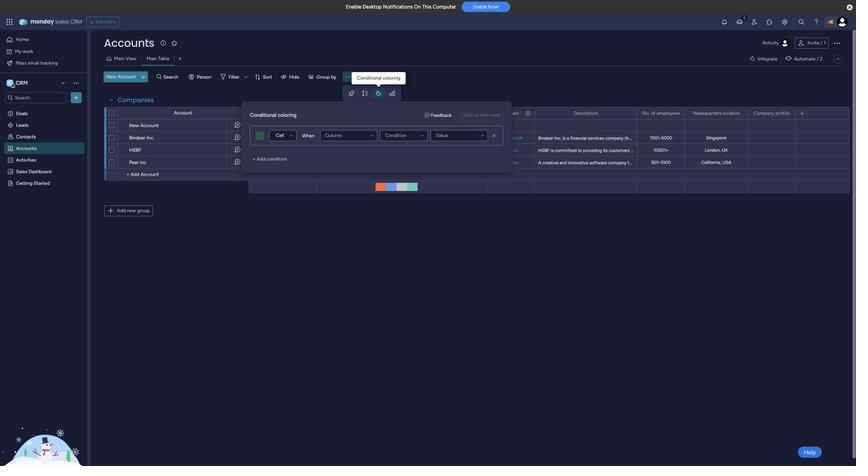 Task type: locate. For each thing, give the bounding box(es) containing it.
new up bindeer inc. on the left of page
[[129, 123, 139, 129]]

add inside button
[[257, 156, 266, 162]]

hsbf is committed to providing its customers with the best possible experience, and offers a variety of ways to bank, including online, mobile, and in-branch.
[[538, 148, 850, 153]]

1 vertical spatial svg image
[[256, 147, 263, 153]]

1 vertical spatial crm
[[16, 80, 28, 86]]

crm inside workspace selection element
[[16, 80, 28, 86]]

0 horizontal spatial crm
[[16, 80, 28, 86]]

accounts
[[104, 35, 154, 51], [16, 145, 37, 151]]

enable inside button
[[473, 4, 487, 10]]

svg image right +
[[256, 159, 263, 166]]

Contacts field
[[271, 109, 295, 117]]

/
[[821, 40, 823, 46], [817, 56, 819, 62]]

1 vertical spatial conditional coloring
[[250, 112, 297, 118]]

of
[[651, 110, 656, 116], [679, 136, 683, 141], [739, 148, 743, 153]]

main for main view
[[114, 56, 124, 62]]

hide
[[289, 74, 299, 80]]

svg image inside alex green element
[[256, 134, 263, 141]]

services
[[588, 136, 604, 141], [728, 136, 744, 141]]

notifications
[[383, 4, 413, 10]]

1 horizontal spatial svg image
[[324, 134, 331, 141]]

contacts up cell
[[273, 110, 293, 116]]

options image
[[833, 39, 841, 47], [525, 108, 530, 119], [675, 108, 680, 119], [786, 108, 791, 119]]

a left wide
[[652, 136, 654, 141]]

invite members image
[[751, 18, 758, 25]]

conditional up alex
[[250, 112, 277, 118]]

0 vertical spatial is
[[563, 136, 566, 141]]

0 horizontal spatial of
[[651, 110, 656, 116]]

crm right workspace image
[[16, 80, 28, 86]]

0 horizontal spatial new
[[106, 74, 116, 80]]

1 vertical spatial add
[[117, 208, 126, 214]]

accounts up activities
[[16, 145, 37, 151]]

0 vertical spatial new
[[106, 74, 116, 80]]

group by button
[[305, 71, 340, 82]]

1 horizontal spatial main
[[147, 56, 157, 62]]

options image
[[73, 94, 80, 101], [738, 108, 743, 119]]

search everything image
[[798, 18, 805, 25]]

svg image left alex
[[256, 134, 263, 141]]

help button
[[798, 447, 822, 458]]

1
[[824, 40, 826, 46], [345, 135, 347, 140]]

mass email tracking
[[16, 60, 58, 66]]

10001+
[[654, 148, 669, 153]]

1 horizontal spatial 1
[[824, 40, 826, 46]]

0 horizontal spatial main
[[114, 56, 124, 62]]

svg image for phoenix levy
[[256, 147, 263, 153]]

conditional coloring up cell
[[250, 112, 297, 118]]

0 vertical spatial of
[[651, 110, 656, 116]]

with
[[631, 148, 640, 153], [733, 160, 741, 165]]

enable left desktop
[[346, 4, 361, 10]]

0 vertical spatial contacts
[[273, 110, 293, 116]]

online,
[[792, 148, 805, 153]]

1 horizontal spatial enable
[[473, 4, 487, 10]]

add view image
[[178, 56, 181, 61]]

2 horizontal spatial account
[[174, 110, 192, 116]]

0 vertical spatial 1
[[824, 40, 826, 46]]

1 horizontal spatial crm
[[70, 18, 82, 26]]

bindeer.com link
[[497, 135, 525, 140]]

options image left the company
[[738, 108, 743, 119]]

0 vertical spatial with
[[631, 148, 640, 153]]

condition
[[267, 156, 287, 162]]

dapulse close image
[[847, 4, 853, 11]]

bindeer up pear inc
[[129, 135, 146, 141]]

1 horizontal spatial /
[[821, 40, 823, 46]]

autopilot image
[[786, 54, 792, 63]]

/ for 2
[[817, 56, 819, 62]]

0 horizontal spatial account
[[117, 74, 136, 80]]

enable left the now!
[[473, 4, 487, 10]]

smith
[[274, 159, 287, 165]]

deal
[[334, 135, 343, 140]]

svg image left deal
[[324, 134, 331, 141]]

2 vertical spatial account
[[140, 123, 159, 129]]

with left the
[[631, 148, 640, 153]]

add inside 'button'
[[117, 208, 126, 214]]

Company profile field
[[752, 110, 791, 117]]

v2 user feedback image
[[425, 112, 430, 118]]

1 vertical spatial accounts
[[16, 145, 37, 151]]

0 vertical spatial svg image
[[324, 134, 331, 141]]

add right +
[[257, 156, 266, 162]]

0 vertical spatial new
[[480, 112, 489, 118]]

1000
[[661, 160, 671, 165]]

solutions
[[650, 160, 668, 165]]

uk
[[722, 148, 728, 153]]

of left ways
[[739, 148, 743, 153]]

options image right the company
[[786, 108, 791, 119]]

1 horizontal spatial inc.
[[555, 136, 562, 141]]

0 horizontal spatial conditional coloring
[[250, 112, 297, 118]]

0 horizontal spatial add
[[117, 208, 126, 214]]

with right usa
[[733, 160, 741, 165]]

conditional
[[357, 75, 382, 81], [250, 112, 277, 118]]

inbox image
[[736, 18, 743, 25]]

1 vertical spatial account
[[174, 110, 192, 116]]

new left group
[[127, 208, 136, 214]]

0 vertical spatial svg image
[[256, 134, 263, 141]]

that left provides
[[625, 136, 633, 141]]

0 horizontal spatial /
[[817, 56, 819, 62]]

main table
[[147, 56, 169, 62]]

value
[[436, 133, 448, 138]]

new inside button
[[106, 74, 116, 80]]

and left in-
[[821, 148, 829, 153]]

offers
[[708, 148, 720, 153]]

a left financial
[[567, 136, 569, 141]]

1 horizontal spatial coloring
[[383, 75, 400, 81]]

0 horizontal spatial svg image
[[256, 147, 263, 153]]

and
[[701, 136, 708, 141], [773, 136, 780, 141], [700, 148, 707, 153], [821, 148, 829, 153], [560, 160, 567, 165]]

no. of employees
[[642, 110, 680, 116]]

svg image up + add condition
[[256, 147, 263, 153]]

new account inside button
[[106, 74, 136, 80]]

that left builds
[[628, 160, 636, 165]]

singapore
[[706, 135, 727, 140]]

apps image
[[766, 18, 773, 25]]

company down "customers"
[[608, 160, 627, 165]]

1 right deal
[[345, 135, 347, 140]]

help
[[674, 160, 683, 165]]

started
[[34, 180, 50, 186]]

hsbf up the a
[[538, 148, 550, 153]]

0 horizontal spatial contacts
[[16, 134, 36, 139]]

0 horizontal spatial enable
[[346, 4, 361, 10]]

0 horizontal spatial inc.
[[147, 135, 154, 141]]

main for main table
[[147, 56, 157, 62]]

bindeer for bindeer inc.
[[129, 135, 146, 141]]

and down committed
[[560, 160, 567, 165]]

conditional right menu image
[[357, 75, 382, 81]]

/ inside button
[[821, 40, 823, 46]]

column information image
[[525, 111, 531, 116]]

contacts down leads
[[16, 134, 36, 139]]

0 vertical spatial crm
[[70, 18, 82, 26]]

headquarters
[[693, 110, 722, 116]]

1 horizontal spatial is
[[563, 136, 566, 141]]

1 horizontal spatial services
[[728, 136, 744, 141]]

levy
[[284, 147, 294, 153]]

new account up bindeer inc. on the left of page
[[129, 123, 159, 129]]

on
[[414, 4, 421, 10]]

is
[[563, 136, 566, 141], [551, 148, 554, 153]]

1 vertical spatial svg image
[[256, 159, 263, 166]]

company up "customers"
[[605, 136, 624, 141]]

0 vertical spatial options image
[[73, 94, 80, 101]]

main view
[[114, 56, 136, 62]]

0 horizontal spatial hsbf
[[129, 147, 141, 153]]

1 vertical spatial that
[[628, 160, 636, 165]]

0 vertical spatial conditional
[[357, 75, 382, 81]]

phoenix
[[266, 147, 283, 153]]

1 horizontal spatial new
[[480, 112, 489, 118]]

add
[[257, 156, 266, 162], [117, 208, 126, 214]]

0 vertical spatial /
[[821, 40, 823, 46]]

alex green
[[266, 135, 289, 140]]

2 vertical spatial of
[[739, 148, 743, 153]]

hsbf.co link
[[502, 147, 520, 153]]

hsbf up pear
[[129, 147, 141, 153]]

1 svg image from the top
[[256, 134, 263, 141]]

of right no.
[[651, 110, 656, 116]]

options image down "workspace options" icon
[[73, 94, 80, 101]]

0 horizontal spatial 1
[[345, 135, 347, 140]]

list box
[[0, 106, 87, 281]]

main left table
[[147, 56, 157, 62]]

0 horizontal spatial new
[[127, 208, 136, 214]]

1 vertical spatial /
[[817, 56, 819, 62]]

svg image inside phoenix levy element
[[256, 147, 263, 153]]

1 vertical spatial options image
[[738, 108, 743, 119]]

Description field
[[572, 110, 600, 117]]

workspace options image
[[73, 80, 80, 86]]

is up "creative"
[[551, 148, 554, 153]]

main
[[114, 56, 124, 62], [147, 56, 157, 62]]

0 horizontal spatial is
[[551, 148, 554, 153]]

is up committed
[[563, 136, 566, 141]]

services up providing
[[588, 136, 604, 141]]

/ left the 2 at the right top of the page
[[817, 56, 819, 62]]

alex
[[266, 135, 275, 140]]

that
[[625, 136, 633, 141], [628, 160, 636, 165]]

1 vertical spatial new
[[129, 123, 139, 129]]

1 horizontal spatial add
[[257, 156, 266, 162]]

services
[[454, 135, 470, 140]]

of right "range"
[[679, 136, 683, 141]]

account inside button
[[117, 74, 136, 80]]

customers
[[609, 148, 630, 153]]

1 horizontal spatial new
[[129, 123, 139, 129]]

/ for 1
[[821, 40, 823, 46]]

add left group
[[117, 208, 126, 214]]

0 horizontal spatial coloring
[[278, 112, 297, 118]]

Domain field
[[501, 110, 521, 117]]

1 horizontal spatial of
[[679, 136, 683, 141]]

1 vertical spatial with
[[733, 160, 741, 165]]

public board image
[[7, 180, 14, 186]]

new account down the main view "button"
[[106, 74, 136, 80]]

/ right invite at the right top of page
[[821, 40, 823, 46]]

conditional coloring right menu image
[[357, 75, 400, 81]]

companies
[[118, 96, 154, 104]]

activity
[[763, 40, 779, 46]]

services up variety
[[728, 136, 744, 141]]

new account button
[[104, 71, 139, 82]]

1 vertical spatial conditional
[[250, 112, 277, 118]]

home
[[16, 37, 29, 42]]

2 main from the left
[[147, 56, 157, 62]]

collapse board header image
[[835, 56, 841, 62]]

svg image inside deal 1 element
[[324, 134, 331, 141]]

0 horizontal spatial conditional
[[250, 112, 277, 118]]

hsbf
[[129, 147, 141, 153], [538, 148, 550, 153]]

0 horizontal spatial options image
[[73, 94, 80, 101]]

0 vertical spatial accounts
[[104, 35, 154, 51]]

2 services from the left
[[728, 136, 744, 141]]

a right offers
[[721, 148, 723, 153]]

experience,
[[676, 148, 699, 153]]

california,
[[701, 160, 721, 165]]

new down the main view "button"
[[106, 74, 116, 80]]

pear inc
[[129, 160, 146, 165]]

alex green element
[[253, 134, 293, 142]]

enable now! button
[[462, 2, 510, 12]]

1 vertical spatial contacts
[[16, 134, 36, 139]]

accounts up view
[[104, 35, 154, 51]]

1 vertical spatial 1
[[345, 135, 347, 140]]

email
[[28, 60, 39, 66]]

bindeer.com
[[498, 135, 523, 140]]

1 horizontal spatial account
[[140, 123, 159, 129]]

0 horizontal spatial services
[[588, 136, 604, 141]]

1 right invite at the right top of page
[[824, 40, 826, 46]]

1 main from the left
[[114, 56, 124, 62]]

location
[[723, 110, 740, 116]]

1 horizontal spatial accounts
[[104, 35, 154, 51]]

1 vertical spatial of
[[679, 136, 683, 141]]

range
[[666, 136, 678, 141]]

1 horizontal spatial contacts
[[273, 110, 293, 116]]

company profile
[[754, 110, 790, 116]]

0 horizontal spatial bindeer
[[129, 135, 146, 141]]

investing
[[709, 136, 727, 141]]

add to favorites image
[[171, 39, 178, 46]]

new right as
[[480, 112, 489, 118]]

including
[[772, 148, 791, 153]]

0 vertical spatial add
[[257, 156, 266, 162]]

medium
[[388, 135, 405, 140]]

0 horizontal spatial accounts
[[16, 145, 37, 151]]

main left view
[[114, 56, 124, 62]]

1 horizontal spatial hsbf
[[538, 148, 550, 153]]

svg image
[[324, 134, 331, 141], [256, 147, 263, 153]]

1 horizontal spatial options image
[[738, 108, 743, 119]]

2 svg image from the top
[[256, 159, 263, 166]]

individuals
[[751, 136, 772, 141]]

main inside button
[[147, 56, 157, 62]]

bindeer up "creative"
[[538, 136, 554, 141]]

deal 1
[[334, 135, 347, 140]]

inc
[[140, 160, 146, 165]]

1 vertical spatial new
[[127, 208, 136, 214]]

integrate
[[758, 56, 778, 62]]

svg image inside lily smith element
[[256, 159, 263, 166]]

sales dashboard
[[16, 169, 52, 174]]

0 vertical spatial conditional coloring
[[357, 75, 400, 81]]

main inside "button"
[[114, 56, 124, 62]]

0 vertical spatial account
[[117, 74, 136, 80]]

option
[[0, 107, 87, 109]]

christina overa image
[[837, 16, 848, 27]]

group
[[137, 208, 150, 214]]

1 horizontal spatial bindeer
[[538, 136, 554, 141]]

svg image
[[256, 134, 263, 141], [256, 159, 263, 166]]

to up ways
[[746, 136, 750, 141]]

new account
[[106, 74, 136, 80], [129, 123, 159, 129]]

account
[[117, 74, 136, 80], [174, 110, 192, 116], [140, 123, 159, 129]]

to
[[746, 136, 750, 141], [578, 148, 582, 153], [756, 148, 760, 153], [669, 160, 673, 165]]

hide button
[[278, 71, 303, 82]]

remove sort image
[[491, 132, 498, 139]]

0 vertical spatial new account
[[106, 74, 136, 80]]

work
[[23, 48, 33, 54]]

enable
[[346, 4, 361, 10], [473, 4, 487, 10]]

crm right sales
[[70, 18, 82, 26]]

new
[[480, 112, 489, 118], [127, 208, 136, 214]]

1 horizontal spatial a
[[652, 136, 654, 141]]

Headquarters location field
[[691, 110, 742, 117]]



Task type: describe. For each thing, give the bounding box(es) containing it.
column
[[325, 133, 342, 138]]

1 horizontal spatial conditional coloring
[[357, 75, 400, 81]]

deal 1 element
[[321, 134, 350, 142]]

activities
[[16, 157, 36, 163]]

person button
[[186, 71, 216, 82]]

0 horizontal spatial with
[[631, 148, 640, 153]]

profile
[[776, 110, 790, 116]]

options image up "range"
[[675, 108, 680, 119]]

show board description image
[[159, 40, 167, 46]]

No. of employees field
[[641, 110, 682, 117]]

phoenix levy element
[[253, 146, 297, 154]]

and right banking
[[701, 136, 708, 141]]

leads
[[16, 122, 29, 128]]

pear.inc link
[[502, 160, 520, 165]]

1001-5000
[[650, 135, 672, 140]]

0 vertical spatial coloring
[[383, 75, 400, 81]]

save as new view button
[[460, 110, 504, 121]]

automate / 2
[[794, 56, 823, 62]]

angle down image
[[142, 74, 145, 79]]

innovative
[[568, 160, 588, 165]]

enable desktop notifications on this computer
[[346, 4, 456, 10]]

1 vertical spatial coloring
[[278, 112, 297, 118]]

lottie animation element
[[0, 397, 87, 466]]

getting started
[[16, 180, 50, 186]]

2 horizontal spatial a
[[721, 148, 723, 153]]

cell
[[276, 133, 284, 138]]

workspace image
[[6, 79, 13, 87]]

other.
[[753, 160, 765, 165]]

arrow down image
[[242, 73, 250, 81]]

+
[[253, 156, 256, 162]]

new inside button
[[480, 112, 489, 118]]

menu image
[[345, 74, 351, 80]]

new inside 'button'
[[127, 208, 136, 214]]

tracking
[[40, 60, 58, 66]]

my
[[15, 48, 22, 54]]

businesses.
[[781, 136, 804, 141]]

lily smith
[[266, 159, 287, 165]]

+ add condition
[[253, 156, 287, 162]]

bank,
[[761, 148, 771, 153]]

activity button
[[760, 38, 792, 49]]

select product image
[[6, 18, 13, 25]]

each
[[742, 160, 752, 165]]

Companies field
[[116, 96, 156, 105]]

variety
[[724, 148, 738, 153]]

the
[[641, 148, 647, 153]]

svg image for lily
[[256, 159, 263, 166]]

group by
[[316, 74, 336, 80]]

1 vertical spatial company
[[608, 160, 627, 165]]

in-
[[830, 148, 835, 153]]

deals
[[16, 110, 28, 116]]

Accounts field
[[102, 35, 156, 51]]

emails settings image
[[781, 18, 788, 25]]

help image
[[813, 18, 820, 25]]

desktop
[[363, 4, 382, 10]]

london, uk
[[705, 148, 728, 153]]

save
[[463, 112, 473, 118]]

phoenix levy
[[266, 147, 294, 153]]

inc. for bindeer inc. is a financial services company that provides a wide range of banking and investing services to individuals and businesses.
[[555, 136, 562, 141]]

lily smith element
[[253, 158, 290, 166]]

options image up collapse board header 'icon'
[[833, 39, 841, 47]]

1 services from the left
[[588, 136, 604, 141]]

main table button
[[141, 53, 174, 64]]

Search field
[[162, 72, 182, 82]]

table
[[158, 56, 169, 62]]

condition
[[385, 133, 407, 138]]

bindeer inc.
[[129, 135, 154, 141]]

hsbf.co
[[504, 147, 518, 153]]

hsbf for hsbf
[[129, 147, 141, 153]]

my work button
[[4, 46, 73, 57]]

sort button
[[252, 71, 276, 82]]

list box containing deals
[[0, 106, 87, 281]]

high
[[392, 147, 402, 153]]

financial
[[570, 136, 587, 141]]

workspace selection element
[[6, 79, 29, 88]]

hsbf for hsbf is committed to providing its customers with the best possible experience, and offers a variety of ways to bank, including online, mobile, and in-branch.
[[538, 148, 550, 153]]

enable for enable now!
[[473, 4, 487, 10]]

as
[[475, 112, 479, 118]]

view
[[491, 112, 500, 118]]

options image right domain field
[[525, 108, 530, 119]]

company
[[754, 110, 775, 116]]

to left help
[[669, 160, 673, 165]]

virtually
[[716, 160, 732, 165]]

c
[[8, 80, 12, 86]]

enable for enable desktop notifications on this computer
[[346, 4, 361, 10]]

public dashboard image
[[7, 168, 14, 175]]

1 vertical spatial new account
[[129, 123, 159, 129]]

and left offers
[[700, 148, 707, 153]]

providing
[[583, 148, 602, 153]]

bindeer for bindeer inc. is a financial services company that provides a wide range of banking and investing services to individuals and businesses.
[[538, 136, 554, 141]]

invite
[[808, 40, 820, 46]]

view
[[126, 56, 136, 62]]

industry
[[445, 110, 463, 116]]

builds
[[637, 160, 649, 165]]

getting
[[16, 180, 33, 186]]

lottie animation image
[[0, 397, 87, 466]]

notifications image
[[721, 18, 728, 25]]

help
[[804, 449, 816, 456]]

deal 2 element
[[321, 158, 350, 166]]

Industry field
[[443, 110, 464, 117]]

to down financial
[[578, 148, 582, 153]]

of inside field
[[651, 110, 656, 116]]

1 image
[[741, 14, 748, 22]]

contacts inside list box
[[16, 134, 36, 139]]

2 horizontal spatial of
[[739, 148, 743, 153]]

1 inside button
[[824, 40, 826, 46]]

monday
[[30, 18, 54, 26]]

1 horizontal spatial conditional
[[357, 75, 382, 81]]

0 vertical spatial company
[[605, 136, 624, 141]]

bindeer inc. is a financial services company that provides a wide range of banking and investing services to individuals and businesses.
[[538, 136, 804, 141]]

Search in workspace field
[[14, 94, 57, 102]]

contacts inside field
[[273, 110, 293, 116]]

ways
[[744, 148, 754, 153]]

filter
[[229, 74, 239, 80]]

filter button
[[218, 71, 250, 82]]

svg image for alex
[[256, 134, 263, 141]]

+ Add Account text field
[[121, 171, 246, 179]]

sales
[[16, 169, 27, 174]]

dapulse integrations image
[[750, 56, 755, 61]]

inc. for bindeer inc.
[[147, 135, 154, 141]]

0 horizontal spatial a
[[567, 136, 569, 141]]

svg image for deal 1
[[324, 134, 331, 141]]

0 vertical spatial that
[[625, 136, 633, 141]]

1 vertical spatial is
[[551, 148, 554, 153]]

invite / 1
[[808, 40, 826, 46]]

possible
[[658, 148, 675, 153]]

my work
[[15, 48, 33, 54]]

london,
[[705, 148, 721, 153]]

domain
[[503, 110, 519, 116]]

and up including
[[773, 136, 780, 141]]

committed
[[555, 148, 577, 153]]

branch.
[[835, 148, 850, 153]]

banking
[[684, 136, 700, 141]]

usa
[[723, 160, 731, 165]]

v2 search image
[[157, 73, 162, 81]]

see plans button
[[86, 17, 119, 27]]

to right ways
[[756, 148, 760, 153]]

1001-
[[650, 135, 661, 140]]

pear
[[129, 160, 139, 165]]

group
[[316, 74, 330, 80]]

description
[[574, 110, 598, 116]]

1 horizontal spatial with
[[733, 160, 741, 165]]



Task type: vqa. For each thing, say whether or not it's contained in the screenshot.
leftmost v2 mobile phone image
no



